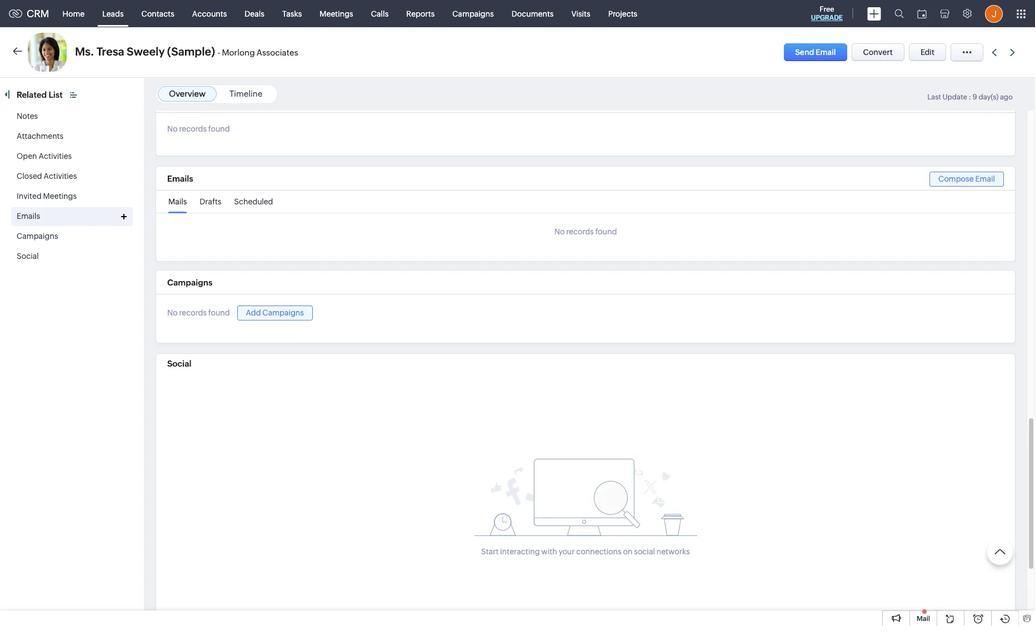 Task type: describe. For each thing, give the bounding box(es) containing it.
1 vertical spatial meetings
[[43, 192, 77, 201]]

last
[[928, 93, 941, 101]]

free
[[820, 5, 835, 13]]

with
[[542, 547, 557, 556]]

notes link
[[17, 112, 38, 121]]

closed activities link
[[17, 172, 77, 181]]

0 horizontal spatial campaigns link
[[17, 232, 58, 241]]

ms. tresa sweely (sample) - morlong associates
[[75, 45, 298, 58]]

emails link
[[17, 212, 40, 221]]

social link
[[17, 252, 39, 261]]

search element
[[888, 0, 911, 27]]

home link
[[54, 0, 93, 27]]

0 vertical spatial emails
[[167, 174, 193, 183]]

0 vertical spatial no records found
[[167, 125, 230, 133]]

visits
[[572, 9, 591, 18]]

accounts link
[[183, 0, 236, 27]]

1 vertical spatial social
[[167, 359, 191, 368]]

profile image
[[985, 5, 1003, 23]]

accounts
[[192, 9, 227, 18]]

start
[[481, 547, 499, 556]]

scheduled
[[234, 197, 273, 206]]

timeline link
[[230, 89, 263, 98]]

meetings link
[[311, 0, 362, 27]]

free upgrade
[[811, 5, 843, 22]]

activities for open activities
[[39, 152, 72, 161]]

start interacting with your connections on social networks
[[481, 547, 690, 556]]

timeline
[[230, 89, 263, 98]]

home
[[63, 9, 85, 18]]

search image
[[895, 9, 904, 18]]

1 vertical spatial records
[[566, 227, 594, 236]]

edit button
[[909, 43, 946, 61]]

add campaigns
[[246, 308, 304, 317]]

next record image
[[1010, 49, 1018, 56]]

contacts
[[142, 9, 174, 18]]

0 vertical spatial meetings
[[320, 9, 353, 18]]

send email button
[[784, 43, 847, 61]]

open
[[17, 152, 37, 161]]

documents
[[512, 9, 554, 18]]

9
[[973, 93, 977, 101]]

2 vertical spatial no records found
[[167, 309, 230, 318]]

:
[[969, 93, 971, 101]]

crm link
[[9, 8, 49, 19]]

0 vertical spatial campaigns link
[[444, 0, 503, 27]]

0 vertical spatial found
[[208, 125, 230, 133]]

calendar image
[[918, 9, 927, 18]]

0 horizontal spatial social
[[17, 252, 39, 261]]

0 vertical spatial no
[[167, 125, 178, 133]]

projects link
[[599, 0, 646, 27]]

associates
[[257, 48, 298, 57]]

morlong
[[222, 48, 255, 57]]

edit
[[921, 48, 935, 57]]

send
[[795, 48, 814, 57]]

reports
[[406, 9, 435, 18]]

1 vertical spatial no
[[554, 227, 565, 236]]

visits link
[[563, 0, 599, 27]]



Task type: vqa. For each thing, say whether or not it's contained in the screenshot.
about associated with notified
no



Task type: locate. For each thing, give the bounding box(es) containing it.
1 vertical spatial activities
[[44, 172, 77, 181]]

projects
[[608, 9, 638, 18]]

profile element
[[979, 0, 1010, 27]]

emails up mails
[[167, 174, 193, 183]]

email
[[816, 48, 836, 57], [976, 174, 995, 183]]

0 horizontal spatial email
[[816, 48, 836, 57]]

0 vertical spatial records
[[179, 125, 207, 133]]

upgrade
[[811, 14, 843, 22]]

previous record image
[[992, 49, 997, 56]]

activities up invited meetings
[[44, 172, 77, 181]]

attachments link
[[17, 132, 63, 141]]

compose
[[939, 174, 974, 183]]

email inside send email button
[[816, 48, 836, 57]]

interacting
[[500, 547, 540, 556]]

connections
[[577, 547, 622, 556]]

notes
[[17, 112, 38, 121]]

contacts link
[[133, 0, 183, 27]]

0 vertical spatial activities
[[39, 152, 72, 161]]

mail
[[917, 615, 930, 623]]

open activities
[[17, 152, 72, 161]]

email right compose
[[976, 174, 995, 183]]

invited meetings link
[[17, 192, 77, 201]]

tresa
[[97, 45, 124, 58]]

1 horizontal spatial social
[[167, 359, 191, 368]]

(sample)
[[167, 45, 215, 58]]

attachments
[[17, 132, 63, 141]]

1 vertical spatial no records found
[[554, 227, 617, 236]]

update
[[943, 93, 968, 101]]

no records found
[[167, 125, 230, 133], [554, 227, 617, 236], [167, 309, 230, 318]]

invited meetings
[[17, 192, 77, 201]]

networks
[[657, 547, 690, 556]]

ago
[[1000, 93, 1013, 101]]

calls link
[[362, 0, 398, 27]]

0 vertical spatial social
[[17, 252, 39, 261]]

emails down "invited"
[[17, 212, 40, 221]]

add
[[246, 308, 261, 317]]

1 horizontal spatial campaigns link
[[444, 0, 503, 27]]

campaigns link
[[444, 0, 503, 27], [17, 232, 58, 241]]

campaigns link right reports
[[444, 0, 503, 27]]

1 vertical spatial emails
[[17, 212, 40, 221]]

leads
[[102, 9, 124, 18]]

campaigns link down "emails" link
[[17, 232, 58, 241]]

emails
[[167, 174, 193, 183], [17, 212, 40, 221]]

no
[[167, 125, 178, 133], [554, 227, 565, 236], [167, 309, 178, 318]]

leads link
[[93, 0, 133, 27]]

-
[[218, 48, 220, 57]]

tasks link
[[273, 0, 311, 27]]

meetings
[[320, 9, 353, 18], [43, 192, 77, 201]]

open activities link
[[17, 152, 72, 161]]

crm
[[27, 8, 49, 19]]

tasks
[[282, 9, 302, 18]]

2 vertical spatial found
[[208, 309, 230, 318]]

drafts
[[200, 197, 221, 206]]

0 horizontal spatial meetings
[[43, 192, 77, 201]]

create menu image
[[868, 7, 881, 20]]

last update : 9 day(s) ago
[[928, 93, 1013, 101]]

activities up closed activities
[[39, 152, 72, 161]]

overview link
[[169, 89, 206, 98]]

reports link
[[398, 0, 444, 27]]

records
[[179, 125, 207, 133], [566, 227, 594, 236], [179, 309, 207, 318]]

send email
[[795, 48, 836, 57]]

add campaigns link
[[237, 306, 313, 321]]

documents link
[[503, 0, 563, 27]]

email for send email
[[816, 48, 836, 57]]

calls
[[371, 9, 389, 18]]

email right send
[[816, 48, 836, 57]]

closed
[[17, 172, 42, 181]]

on
[[623, 547, 633, 556]]

1 horizontal spatial emails
[[167, 174, 193, 183]]

your
[[559, 547, 575, 556]]

mails
[[168, 197, 187, 206]]

0 vertical spatial email
[[816, 48, 836, 57]]

deals link
[[236, 0, 273, 27]]

campaigns
[[453, 9, 494, 18], [17, 232, 58, 241], [167, 278, 213, 287], [263, 308, 304, 317]]

compose email
[[939, 174, 995, 183]]

2 vertical spatial no
[[167, 309, 178, 318]]

deals
[[245, 9, 265, 18]]

2 vertical spatial records
[[179, 309, 207, 318]]

social
[[17, 252, 39, 261], [167, 359, 191, 368]]

closed activities
[[17, 172, 77, 181]]

related
[[17, 90, 47, 99]]

1 vertical spatial campaigns link
[[17, 232, 58, 241]]

0 horizontal spatial emails
[[17, 212, 40, 221]]

related list
[[17, 90, 64, 99]]

activities for closed activities
[[44, 172, 77, 181]]

activities
[[39, 152, 72, 161], [44, 172, 77, 181]]

ms.
[[75, 45, 94, 58]]

meetings down closed activities link at the top of the page
[[43, 192, 77, 201]]

convert button
[[852, 43, 905, 61]]

overview
[[169, 89, 206, 98]]

1 vertical spatial email
[[976, 174, 995, 183]]

sweely
[[127, 45, 165, 58]]

convert
[[863, 48, 893, 57]]

email for compose email
[[976, 174, 995, 183]]

1 vertical spatial found
[[595, 227, 617, 236]]

invited
[[17, 192, 42, 201]]

1 horizontal spatial meetings
[[320, 9, 353, 18]]

meetings left the calls link
[[320, 9, 353, 18]]

1 horizontal spatial email
[[976, 174, 995, 183]]

found
[[208, 125, 230, 133], [595, 227, 617, 236], [208, 309, 230, 318]]

day(s)
[[979, 93, 999, 101]]

list
[[49, 90, 63, 99]]

create menu element
[[861, 0, 888, 27]]

social
[[634, 547, 655, 556]]



